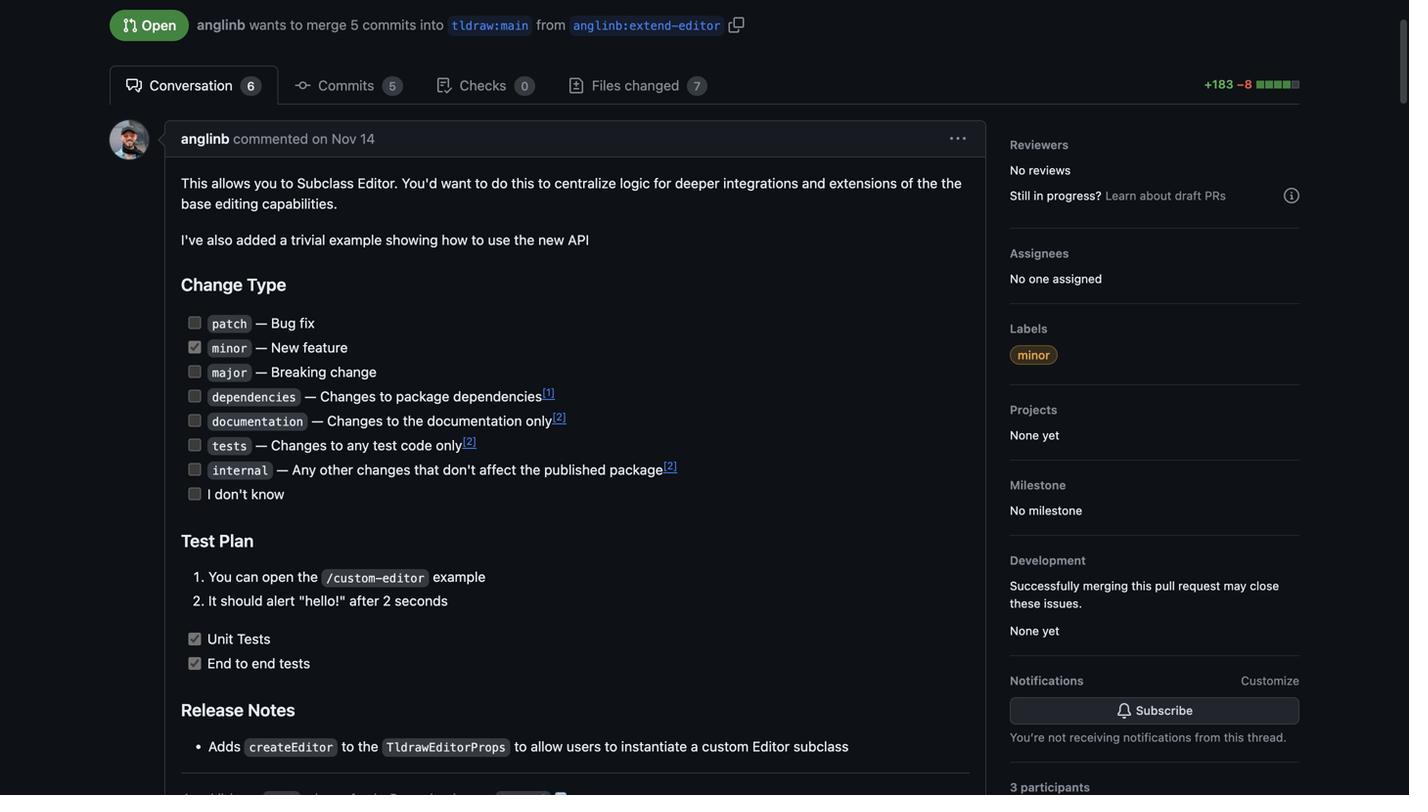 Task type: describe. For each thing, give the bounding box(es) containing it.
i've also added a trivial example showing how to use the new api
[[181, 232, 589, 248]]

7
[[694, 79, 701, 93]]

tests inside tests — changes to any test code only 2
[[212, 440, 247, 454]]

you're
[[1010, 731, 1045, 745]]

editor.
[[358, 175, 398, 191]]

package inside dependencies — changes to package dependencies 1
[[396, 388, 450, 405]]

checklist image
[[436, 78, 452, 93]]

1 : from the left
[[494, 19, 501, 33]]

i
[[208, 486, 211, 503]]

6
[[247, 79, 255, 93]]

type
[[247, 275, 286, 295]]

you can open the /custom-editor example it should alert "hello!" after 2 seconds
[[209, 569, 486, 610]]

patch — bug fix
[[212, 315, 315, 331]]

end to end tests
[[204, 656, 310, 672]]

allow
[[531, 739, 563, 755]]

"hello!"
[[299, 593, 346, 610]]

you
[[209, 569, 232, 586]]

merging
[[1083, 580, 1129, 593]]

link issues element
[[1010, 552, 1300, 640]]

issues.
[[1044, 597, 1083, 611]]

main
[[501, 19, 529, 33]]

capabilities.
[[262, 196, 338, 212]]

none yet inside link issues "element"
[[1010, 625, 1060, 638]]

minor for minor — new feature
[[212, 342, 247, 356]]

i've
[[181, 232, 203, 248]]

comment discussion image
[[126, 78, 142, 93]]

to left the "centralize"
[[538, 175, 551, 191]]

to left use
[[472, 232, 484, 248]]

commits
[[363, 16, 417, 33]]

may
[[1224, 580, 1247, 593]]

anglinb commented on nov 14
[[181, 131, 375, 147]]

yet inside link issues "element"
[[1043, 625, 1060, 638]]

alert
[[267, 593, 295, 610]]

also
[[207, 232, 233, 248]]

1 horizontal spatial tests
[[279, 656, 310, 672]]

to left the do
[[475, 175, 488, 191]]

0
[[521, 79, 529, 93]]

change
[[330, 364, 377, 380]]

1 horizontal spatial dependencies
[[453, 388, 542, 405]]

integrations
[[724, 175, 799, 191]]

custom
[[702, 739, 749, 755]]

labels
[[1010, 322, 1048, 336]]

— for minor — new feature
[[256, 340, 267, 356]]

fix
[[300, 315, 315, 331]]

test
[[373, 437, 397, 454]]

release notes
[[181, 701, 295, 721]]

anglinb link for commented
[[181, 131, 230, 147]]

test
[[181, 531, 215, 551]]

still
[[1010, 189, 1031, 203]]

to right the wants on the left top of page
[[290, 16, 303, 33]]

open
[[262, 569, 294, 586]]

affect
[[480, 462, 516, 478]]

milestone
[[1029, 504, 1083, 518]]

file diff image
[[569, 78, 585, 93]]

+183
[[1205, 77, 1234, 91]]

on
[[312, 131, 328, 147]]

learn about draft prs
[[1106, 189, 1226, 203]]

learn about draft prs button
[[1106, 187, 1300, 205]]

changes for — changes to package dependencies
[[320, 388, 376, 405]]

and
[[802, 175, 826, 191]]

to inside documentation — changes to the documentation only 2
[[387, 413, 399, 429]]

1 horizontal spatial from
[[1195, 731, 1221, 745]]

tldraweditorprops
[[387, 742, 506, 755]]

instantiate
[[621, 739, 687, 755]]

feature
[[303, 340, 348, 356]]

— for dependencies — changes to package dependencies 1
[[305, 388, 317, 405]]

assignees
[[1010, 247, 1069, 260]]

to right "users"
[[605, 739, 618, 755]]

the inside documentation — changes to the documentation only 2
[[403, 413, 424, 429]]

copy image
[[729, 17, 744, 33]]

on nov 14 link
[[312, 131, 375, 147]]

wants
[[249, 16, 287, 33]]

change type
[[181, 275, 286, 295]]

2 inside documentation — changes to the documentation only 2
[[556, 411, 563, 423]]

to left end
[[235, 656, 248, 672]]

nov
[[332, 131, 357, 147]]

notifications
[[1010, 674, 1084, 688]]

changes for — changes to the documentation only
[[327, 413, 383, 429]]

about
[[1140, 189, 1172, 203]]

subclass
[[794, 739, 849, 755]]

14
[[360, 131, 375, 147]]

participants
[[1021, 781, 1090, 795]]

no reviews
[[1010, 163, 1071, 177]]

no one assigned
[[1010, 272, 1102, 286]]

end
[[252, 656, 276, 672]]

milestone
[[1010, 479, 1066, 492]]

api
[[568, 232, 589, 248]]

this
[[181, 175, 208, 191]]

2 link for — changes to any test code only
[[462, 436, 477, 447]]

you're not receiving notifications from this thread.
[[1010, 731, 1287, 745]]

other
[[320, 462, 353, 478]]

2 inside internal — any other changes that don't affect the published package 2
[[667, 460, 674, 472]]

test plan
[[181, 531, 254, 551]]

unit
[[208, 632, 233, 648]]

users
[[567, 739, 601, 755]]

thread.
[[1248, 731, 1287, 745]]

can
[[236, 569, 258, 586]]

subscribe button
[[1010, 698, 1300, 725]]

no milestone
[[1010, 504, 1083, 518]]

not
[[1049, 731, 1067, 745]]

anglinb link for wants to merge
[[197, 14, 246, 35]]

−8
[[1237, 77, 1253, 91]]

after
[[350, 593, 379, 610]]

notes
[[248, 701, 295, 721]]

git commit image
[[295, 78, 311, 93]]

projects
[[1010, 403, 1058, 417]]

documentation — changes to the documentation only 2
[[212, 411, 563, 429]]

minor link
[[1010, 346, 1058, 365]]

to right you
[[281, 175, 293, 191]]

1 horizontal spatial documentation
[[427, 413, 522, 429]]

to left 'allow'
[[514, 739, 527, 755]]

allows
[[212, 175, 251, 191]]

5 inside pull request tabs element
[[389, 79, 396, 93]]

2 link for — changes to the documentation only
[[552, 411, 567, 423]]

into
[[420, 16, 444, 33]]

published
[[544, 462, 606, 478]]

none inside select projects element
[[1010, 429, 1039, 442]]

2 inside tests — changes to any test code only 2
[[466, 436, 473, 447]]

2 : from the left
[[623, 19, 630, 33]]

progress?
[[1047, 189, 1102, 203]]

subclass
[[297, 175, 354, 191]]

draft
[[1175, 189, 1202, 203]]

no for no one assigned
[[1010, 272, 1026, 286]]

— for internal — any other changes that don't affect the published package 2
[[277, 462, 288, 478]]

anglinb for anglinb commented on nov 14
[[181, 131, 230, 147]]

0 horizontal spatial a
[[280, 232, 287, 248]]

select reviewers element
[[1010, 136, 1300, 212]]



Task type: vqa. For each thing, say whether or not it's contained in the screenshot.


Task type: locate. For each thing, give the bounding box(es) containing it.
this inside successfully merging this pull request may close these issues.
[[1132, 580, 1152, 593]]

package right published
[[610, 462, 663, 478]]

select projects element
[[1010, 401, 1300, 444]]

editor left copy icon
[[679, 19, 721, 33]]

— inside documentation — changes to the documentation only 2
[[312, 413, 324, 429]]

base
[[181, 196, 211, 212]]

know
[[251, 486, 285, 503]]

internal
[[212, 464, 268, 478]]

— down breaking
[[305, 388, 317, 405]]

conversation
[[146, 77, 236, 93]]

don't inside internal — any other changes that don't affect the published package 2
[[443, 462, 476, 478]]

1 vertical spatial don't
[[215, 486, 248, 503]]

one
[[1029, 272, 1050, 286]]

2 up published
[[556, 411, 563, 423]]

— for tests — changes to any test code only 2
[[256, 437, 267, 454]]

: up the files changed
[[623, 19, 630, 33]]

1 horizontal spatial only
[[526, 413, 552, 429]]

changes up any
[[271, 437, 327, 454]]

2 right after
[[383, 593, 391, 610]]

None checkbox
[[188, 317, 201, 329], [188, 341, 201, 354], [188, 366, 201, 378], [188, 390, 201, 403], [188, 414, 201, 427], [188, 463, 201, 476], [188, 488, 201, 501], [188, 633, 201, 646], [188, 658, 201, 670], [188, 317, 201, 329], [188, 341, 201, 354], [188, 366, 201, 378], [188, 390, 201, 403], [188, 414, 201, 427], [188, 463, 201, 476], [188, 488, 201, 501], [188, 633, 201, 646], [188, 658, 201, 670]]

1 horizontal spatial don't
[[443, 462, 476, 478]]

only inside documentation — changes to the documentation only 2
[[526, 413, 552, 429]]

package inside internal — any other changes that don't affect the published package 2
[[610, 462, 663, 478]]

request
[[1179, 580, 1221, 593]]

a left trivial
[[280, 232, 287, 248]]

changes
[[320, 388, 376, 405], [327, 413, 383, 429], [271, 437, 327, 454]]

0 vertical spatial editor
[[679, 19, 721, 33]]

— up tests — changes to any test code only 2
[[312, 413, 324, 429]]

from right notifications in the bottom right of the page
[[1195, 731, 1221, 745]]

—
[[256, 315, 267, 331], [256, 340, 267, 356], [256, 364, 267, 380], [305, 388, 317, 405], [312, 413, 324, 429], [256, 437, 267, 454], [277, 462, 288, 478]]

0 vertical spatial 5
[[351, 16, 359, 33]]

0 horizontal spatial dependencies
[[212, 391, 296, 405]]

example up 'seconds'
[[433, 569, 486, 586]]

it
[[209, 593, 217, 610]]

tests
[[212, 440, 247, 454], [279, 656, 310, 672]]

anglinb left the wants on the left top of page
[[197, 16, 246, 33]]

only inside tests — changes to any test code only 2
[[436, 437, 462, 454]]

2 link for — any other changes that don't affect the published package
[[663, 460, 678, 472]]

in
[[1034, 189, 1044, 203]]

0 horizontal spatial don't
[[215, 486, 248, 503]]

release
[[181, 701, 244, 721]]

any
[[347, 437, 369, 454]]

to inside dependencies — changes to package dependencies 1
[[380, 388, 392, 405]]

development
[[1010, 554, 1086, 568]]

— left new on the top
[[256, 340, 267, 356]]

0 vertical spatial this
[[512, 175, 535, 191]]

0 horizontal spatial minor
[[212, 342, 247, 356]]

1 horizontal spatial example
[[433, 569, 486, 586]]

example inside you can open the /custom-editor example it should alert "hello!" after 2 seconds
[[433, 569, 486, 586]]

info image
[[1284, 188, 1300, 204]]

documentation up affect at the left bottom of the page
[[427, 413, 522, 429]]

to up documentation — changes to the documentation only 2
[[380, 388, 392, 405]]

select milestones element
[[1010, 477, 1300, 520]]

tests
[[237, 632, 271, 648]]

none down these
[[1010, 625, 1039, 638]]

changed
[[625, 77, 680, 93]]

no up still
[[1010, 163, 1026, 177]]

dependencies left 1
[[453, 388, 542, 405]]

only down 1
[[526, 413, 552, 429]]

breaking
[[271, 364, 327, 380]]

no for no milestone
[[1010, 504, 1026, 518]]

tests right end
[[279, 656, 310, 672]]

— for patch — bug fix
[[256, 315, 267, 331]]

from
[[536, 16, 566, 33], [1195, 731, 1221, 745]]

the inside you can open the /custom-editor example it should alert "hello!" after 2 seconds
[[298, 569, 318, 586]]

1 horizontal spatial package
[[610, 462, 663, 478]]

pull request tabs element
[[110, 66, 1195, 105]]

0 horizontal spatial documentation
[[212, 415, 303, 429]]

changes inside documentation — changes to the documentation only 2
[[327, 413, 383, 429]]

0 vertical spatial don't
[[443, 462, 476, 478]]

the inside internal — any other changes that don't affect the published package 2
[[520, 462, 541, 478]]

to up test
[[387, 413, 399, 429]]

2 inside you can open the /custom-editor example it should alert "hello!" after 2 seconds
[[383, 593, 391, 610]]

yet down the projects
[[1043, 429, 1060, 442]]

1 yet from the top
[[1043, 429, 1060, 442]]

tests — changes to any test code only 2
[[212, 436, 473, 454]]

none yet down these
[[1010, 625, 1060, 638]]

0 horizontal spatial tests
[[212, 440, 247, 454]]

editing
[[215, 196, 259, 212]]

yet
[[1043, 429, 1060, 442], [1043, 625, 1060, 638]]

editor
[[753, 739, 790, 755]]

1 vertical spatial from
[[1195, 731, 1221, 745]]

0 horizontal spatial package
[[396, 388, 450, 405]]

0 vertical spatial changes
[[320, 388, 376, 405]]

1 horizontal spatial 2 link
[[552, 411, 567, 423]]

1 vertical spatial this
[[1132, 580, 1152, 593]]

internal — any other changes that don't affect the published package 2
[[212, 460, 674, 478]]

package
[[396, 388, 450, 405], [610, 462, 663, 478]]

new
[[271, 340, 299, 356]]

files
[[592, 77, 621, 93]]

minor down patch
[[212, 342, 247, 356]]

2 link right published
[[663, 460, 678, 472]]

0 horizontal spatial editor
[[383, 572, 425, 586]]

don't right the i
[[215, 486, 248, 503]]

anglinb
[[197, 16, 246, 33], [573, 19, 623, 33], [181, 131, 230, 147]]

changes for — changes to any test code only
[[271, 437, 327, 454]]

2 none yet from the top
[[1010, 625, 1060, 638]]

dependencies — changes to package dependencies 1
[[212, 387, 551, 405]]

0 vertical spatial anglinb link
[[197, 14, 246, 35]]

2 none from the top
[[1010, 625, 1039, 638]]

anglinb image
[[110, 120, 149, 160]]

pull
[[1155, 580, 1175, 593]]

adds createeditor to the tldraweditorprops to allow users to instantiate a custom editor subclass
[[209, 739, 849, 755]]

2 link down 1 'link'
[[552, 411, 567, 423]]

anglinb link
[[197, 14, 246, 35], [181, 131, 230, 147]]

i don't know
[[204, 486, 285, 503]]

bell image
[[1117, 704, 1132, 719]]

minor down labels
[[1018, 348, 1050, 362]]

2 horizontal spatial 2 link
[[663, 460, 678, 472]]

2 yet from the top
[[1043, 625, 1060, 638]]

2 up internal — any other changes that don't affect the published package 2
[[466, 436, 473, 447]]

1 horizontal spatial editor
[[679, 19, 721, 33]]

you'd
[[402, 175, 437, 191]]

anglinb wants to merge 5 commits into tldraw : main from anglinb : extend-editor
[[197, 16, 721, 33]]

anglinb link left the wants on the left top of page
[[197, 14, 246, 35]]

deeper
[[675, 175, 720, 191]]

major
[[212, 366, 247, 380]]

— down minor — new feature at the top
[[256, 364, 267, 380]]

anglinb up this
[[181, 131, 230, 147]]

1 vertical spatial only
[[436, 437, 462, 454]]

— inside dependencies — changes to package dependencies 1
[[305, 388, 317, 405]]

0 horizontal spatial this
[[512, 175, 535, 191]]

anglinb left 'extend-'
[[573, 19, 623, 33]]

1 vertical spatial changes
[[327, 413, 383, 429]]

minor
[[212, 342, 247, 356], [1018, 348, 1050, 362]]

customize
[[1241, 674, 1300, 688]]

none yet down the projects
[[1010, 429, 1060, 442]]

1 vertical spatial yet
[[1043, 625, 1060, 638]]

— inside tests — changes to any test code only 2
[[256, 437, 267, 454]]

1 no from the top
[[1010, 163, 1026, 177]]

0 vertical spatial 2 link
[[552, 411, 567, 423]]

anglinb inside anglinb wants to merge 5 commits into tldraw : main from anglinb : extend-editor
[[573, 19, 623, 33]]

5 right merge
[[351, 16, 359, 33]]

0 vertical spatial none yet
[[1010, 429, 1060, 442]]

changes inside dependencies — changes to package dependencies 1
[[320, 388, 376, 405]]

yet inside select projects element
[[1043, 429, 1060, 442]]

only up internal — any other changes that don't affect the published package 2
[[436, 437, 462, 454]]

1 horizontal spatial this
[[1132, 580, 1152, 593]]

3 no from the top
[[1010, 504, 1026, 518]]

2 link up internal — any other changes that don't affect the published package 2
[[462, 436, 477, 447]]

anglinb for anglinb wants to merge 5 commits into tldraw : main from anglinb : extend-editor
[[197, 16, 246, 33]]

0 vertical spatial only
[[526, 413, 552, 429]]

of
[[901, 175, 914, 191]]

1 horizontal spatial a
[[691, 739, 699, 755]]

no inside select assignees element
[[1010, 272, 1026, 286]]

editor inside you can open the /custom-editor example it should alert "hello!" after 2 seconds
[[383, 572, 425, 586]]

no for no reviews
[[1010, 163, 1026, 177]]

changes inside tests — changes to any test code only 2
[[271, 437, 327, 454]]

1 vertical spatial example
[[433, 569, 486, 586]]

1 horizontal spatial minor
[[1018, 348, 1050, 362]]

editor up 'seconds'
[[383, 572, 425, 586]]

1 vertical spatial 5
[[389, 79, 396, 93]]

createeditor
[[249, 742, 333, 755]]

no left one
[[1010, 272, 1026, 286]]

for
[[654, 175, 672, 191]]

this right the do
[[512, 175, 535, 191]]

dependencies down major
[[212, 391, 296, 405]]

you
[[254, 175, 277, 191]]

from right main
[[536, 16, 566, 33]]

show options image
[[951, 131, 966, 147]]

1 vertical spatial 2 link
[[462, 436, 477, 447]]

commits
[[315, 77, 378, 93]]

5 right commits
[[389, 79, 396, 93]]

+183 −8
[[1205, 77, 1256, 91]]

— up internal
[[256, 437, 267, 454]]

to right the createeditor
[[342, 739, 354, 755]]

tldraw
[[452, 19, 494, 33]]

none yet inside select projects element
[[1010, 429, 1060, 442]]

2 right published
[[667, 460, 674, 472]]

this inside this allows you to subclass editor. you'd want to do this to centralize logic for deeper integrations and extensions of the the base editing capabilities.
[[512, 175, 535, 191]]

changes down change
[[320, 388, 376, 405]]

0 horizontal spatial 5
[[351, 16, 359, 33]]

1 vertical spatial no
[[1010, 272, 1026, 286]]

no inside select reviewers element
[[1010, 163, 1026, 177]]

1 vertical spatial package
[[610, 462, 663, 478]]

editor inside anglinb wants to merge 5 commits into tldraw : main from anglinb : extend-editor
[[679, 19, 721, 33]]

assigned
[[1053, 272, 1102, 286]]

anglinb link up this
[[181, 131, 230, 147]]

2 vertical spatial 2 link
[[663, 460, 678, 472]]

git pull request image
[[122, 18, 138, 33]]

0 vertical spatial no
[[1010, 163, 1026, 177]]

do
[[492, 175, 508, 191]]

1 vertical spatial a
[[691, 739, 699, 755]]

— inside internal — any other changes that don't affect the published package 2
[[277, 462, 288, 478]]

2 vertical spatial this
[[1224, 731, 1245, 745]]

select assignees element
[[1010, 245, 1300, 288]]

0 horizontal spatial from
[[536, 16, 566, 33]]

0 vertical spatial none
[[1010, 429, 1039, 442]]

3
[[1010, 781, 1018, 795]]

no inside select milestones element
[[1010, 504, 1026, 518]]

2 no from the top
[[1010, 272, 1026, 286]]

this allows you to subclass editor. you'd want to do this to centralize logic for deeper integrations and extensions of the the base editing capabilities.
[[181, 175, 962, 212]]

1 vertical spatial editor
[[383, 572, 425, 586]]

don't right that
[[443, 462, 476, 478]]

1 horizontal spatial :
[[623, 19, 630, 33]]

yet down issues.
[[1043, 625, 1060, 638]]

added
[[236, 232, 276, 248]]

none yet
[[1010, 429, 1060, 442], [1010, 625, 1060, 638]]

0 horizontal spatial example
[[329, 232, 382, 248]]

none inside link issues "element"
[[1010, 625, 1039, 638]]

— left any
[[277, 462, 288, 478]]

minor for minor
[[1018, 348, 1050, 362]]

1 none from the top
[[1010, 429, 1039, 442]]

2 horizontal spatial this
[[1224, 731, 1245, 745]]

no down milestone
[[1010, 504, 1026, 518]]

changes up any at the left bottom
[[327, 413, 383, 429]]

documentation up internal
[[212, 415, 303, 429]]

0 vertical spatial package
[[396, 388, 450, 405]]

— for major — breaking change
[[256, 364, 267, 380]]

open
[[138, 17, 176, 33]]

1 vertical spatial tests
[[279, 656, 310, 672]]

none down the projects
[[1010, 429, 1039, 442]]

minor — new feature
[[212, 340, 348, 356]]

receiving
[[1070, 731, 1120, 745]]

should
[[221, 593, 263, 610]]

successfully
[[1010, 580, 1080, 593]]

1 vertical spatial none
[[1010, 625, 1039, 638]]

a
[[280, 232, 287, 248], [691, 739, 699, 755]]

how
[[442, 232, 468, 248]]

— left bug
[[256, 315, 267, 331]]

0 horizontal spatial :
[[494, 19, 501, 33]]

major — breaking change
[[212, 364, 377, 380]]

0 vertical spatial yet
[[1043, 429, 1060, 442]]

adds
[[209, 739, 241, 755]]

minor inside minor — new feature
[[212, 342, 247, 356]]

0 vertical spatial tests
[[212, 440, 247, 454]]

subscribe
[[1136, 704, 1193, 718]]

this left pull
[[1132, 580, 1152, 593]]

tests up internal
[[212, 440, 247, 454]]

to left any at the left bottom
[[331, 437, 343, 454]]

2 link
[[552, 411, 567, 423], [462, 436, 477, 447], [663, 460, 678, 472]]

0 horizontal spatial only
[[436, 437, 462, 454]]

None checkbox
[[188, 439, 201, 452]]

use
[[488, 232, 511, 248]]

1 none yet from the top
[[1010, 429, 1060, 442]]

— for documentation — changes to the documentation only 2
[[312, 413, 324, 429]]

: up checks
[[494, 19, 501, 33]]

a left "custom"
[[691, 739, 699, 755]]

trivial
[[291, 232, 325, 248]]

example right trivial
[[329, 232, 382, 248]]

this left "thread."
[[1224, 731, 1245, 745]]

dependencies
[[453, 388, 542, 405], [212, 391, 296, 405]]

/custom-
[[326, 572, 383, 586]]

package up documentation — changes to the documentation only 2
[[396, 388, 450, 405]]

0 vertical spatial example
[[329, 232, 382, 248]]

new
[[538, 232, 564, 248]]

to inside tests — changes to any test code only 2
[[331, 437, 343, 454]]

still in progress?
[[1010, 189, 1102, 203]]

0 vertical spatial from
[[536, 16, 566, 33]]

0 horizontal spatial 2 link
[[462, 436, 477, 447]]

0 vertical spatial a
[[280, 232, 287, 248]]

2 vertical spatial changes
[[271, 437, 327, 454]]

1 vertical spatial none yet
[[1010, 625, 1060, 638]]

1 horizontal spatial 5
[[389, 79, 396, 93]]

3 participants
[[1010, 781, 1090, 795]]

want
[[441, 175, 472, 191]]

2 vertical spatial no
[[1010, 504, 1026, 518]]

1 vertical spatial anglinb link
[[181, 131, 230, 147]]



